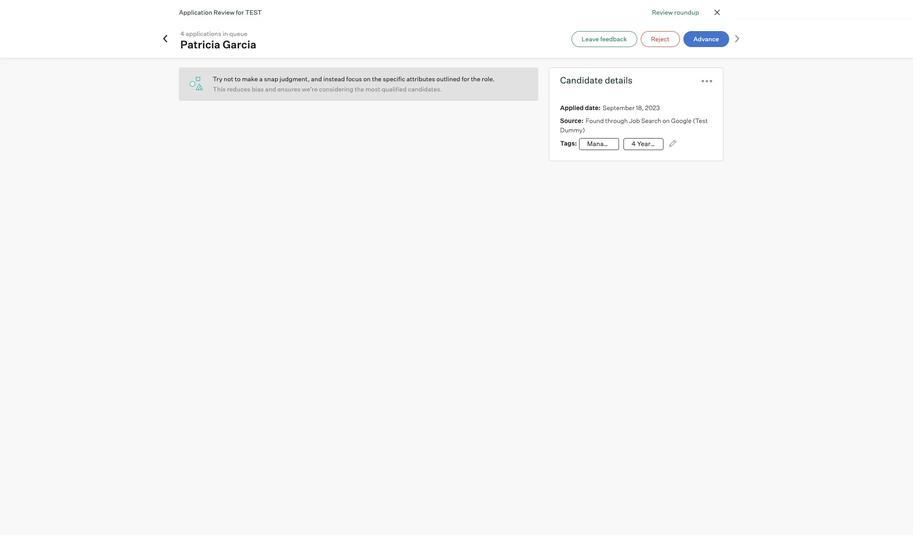Task type: describe. For each thing, give the bounding box(es) containing it.
application
[[179, 9, 212, 16]]

judgment,
[[280, 75, 310, 83]]

try not to make a snap judgment, and instead focus on the specific attributes outlined for the role. this reduces bias and ensures we're considering the most qualified candidates.
[[213, 75, 495, 93]]

tags:
[[561, 140, 577, 147]]

try
[[213, 75, 223, 83]]

application review for test
[[179, 9, 262, 16]]

attributes
[[407, 75, 435, 83]]

next element
[[733, 34, 742, 44]]

september
[[603, 104, 635, 112]]

candidate details
[[561, 75, 633, 86]]

candidate actions image
[[702, 80, 713, 83]]

feedback
[[601, 35, 627, 42]]

patricia garcia link
[[180, 38, 257, 51]]

1 horizontal spatial the
[[372, 75, 382, 83]]

candidate actions element
[[702, 72, 713, 88]]

bias
[[252, 85, 264, 93]]

specific
[[383, 75, 405, 83]]

through
[[606, 117, 628, 124]]

(test
[[693, 117, 708, 124]]

review roundup
[[652, 8, 699, 16]]

focus
[[346, 75, 362, 83]]

review roundup link
[[652, 8, 699, 17]]

candidates.
[[408, 85, 442, 93]]

close image
[[712, 7, 723, 18]]

18,
[[636, 104, 644, 112]]

previous image
[[161, 34, 170, 43]]

leave
[[582, 35, 599, 42]]

google
[[672, 117, 692, 124]]

0 horizontal spatial the
[[355, 85, 364, 93]]

garcia
[[223, 38, 257, 51]]

job
[[630, 117, 640, 124]]

to
[[235, 75, 241, 83]]

leave feedback
[[582, 35, 627, 42]]

1 review from the left
[[652, 8, 673, 16]]

candidate
[[561, 75, 603, 86]]

ensures
[[278, 85, 301, 93]]

role.
[[482, 75, 495, 83]]

source:
[[561, 117, 584, 124]]



Task type: vqa. For each thing, say whether or not it's contained in the screenshot.
Patricia Garcia Link at the left of the page
yes



Task type: locate. For each thing, give the bounding box(es) containing it.
not
[[224, 75, 234, 83]]

roundup
[[675, 8, 699, 16]]

reduces
[[227, 85, 251, 93]]

found through job search on google (test dummy)
[[561, 117, 708, 134]]

search
[[642, 117, 662, 124]]

0 horizontal spatial review
[[214, 9, 235, 16]]

0 horizontal spatial for
[[236, 9, 244, 16]]

reject button
[[641, 31, 680, 47]]

4
[[180, 30, 185, 37]]

review up in
[[214, 9, 235, 16]]

leave feedback button
[[572, 31, 638, 47]]

on up most
[[364, 75, 371, 83]]

this
[[213, 85, 226, 93]]

0 vertical spatial on
[[364, 75, 371, 83]]

outlined
[[437, 75, 461, 83]]

dummy)
[[561, 126, 585, 134]]

1 horizontal spatial on
[[663, 117, 670, 124]]

review left roundup at right top
[[652, 8, 673, 16]]

2023
[[645, 104, 660, 112]]

test
[[245, 9, 262, 16]]

1 horizontal spatial and
[[311, 75, 322, 83]]

on inside try not to make a snap judgment, and instead focus on the specific attributes outlined for the role. this reduces bias and ensures we're considering the most qualified candidates.
[[364, 75, 371, 83]]

for right outlined
[[462, 75, 470, 83]]

found
[[586, 117, 604, 124]]

1 vertical spatial for
[[462, 75, 470, 83]]

on right search
[[663, 117, 670, 124]]

the up most
[[372, 75, 382, 83]]

0 horizontal spatial and
[[265, 85, 276, 93]]

most
[[366, 85, 381, 93]]

applied date: september 18, 2023
[[561, 104, 660, 112]]

a
[[259, 75, 263, 83]]

qualified
[[382, 85, 407, 93]]

previous element
[[161, 34, 170, 44]]

advance
[[694, 35, 719, 42]]

1 horizontal spatial for
[[462, 75, 470, 83]]

in
[[223, 30, 228, 37]]

1 vertical spatial on
[[663, 117, 670, 124]]

date:
[[585, 104, 601, 112]]

4 applications in queue patricia garcia
[[180, 30, 257, 51]]

review
[[652, 8, 673, 16], [214, 9, 235, 16]]

reject
[[651, 35, 670, 42]]

patricia
[[180, 38, 220, 51]]

for
[[236, 9, 244, 16], [462, 75, 470, 83]]

advance button
[[684, 31, 730, 47]]

1 horizontal spatial review
[[652, 8, 673, 16]]

and down snap
[[265, 85, 276, 93]]

applications
[[186, 30, 221, 37]]

for left test
[[236, 9, 244, 16]]

and up we're
[[311, 75, 322, 83]]

queue
[[230, 30, 248, 37]]

management
[[587, 140, 627, 148]]

the down the focus
[[355, 85, 364, 93]]

we're
[[302, 85, 318, 93]]

1 vertical spatial and
[[265, 85, 276, 93]]

add a candidate tag image
[[670, 140, 677, 147]]

for inside try not to make a snap judgment, and instead focus on the specific attributes outlined for the role. this reduces bias and ensures we're considering the most qualified candidates.
[[462, 75, 470, 83]]

0 vertical spatial for
[[236, 9, 244, 16]]

2 review from the left
[[214, 9, 235, 16]]

the left role.
[[471, 75, 481, 83]]

make
[[242, 75, 258, 83]]

0 vertical spatial and
[[311, 75, 322, 83]]

on
[[364, 75, 371, 83], [663, 117, 670, 124]]

the
[[372, 75, 382, 83], [471, 75, 481, 83], [355, 85, 364, 93]]

on inside found through job search on google (test dummy)
[[663, 117, 670, 124]]

instead
[[324, 75, 345, 83]]

2 horizontal spatial the
[[471, 75, 481, 83]]

snap
[[264, 75, 278, 83]]

considering
[[319, 85, 354, 93]]

details
[[605, 75, 633, 86]]

and
[[311, 75, 322, 83], [265, 85, 276, 93]]

applied
[[561, 104, 584, 112]]

0 horizontal spatial on
[[364, 75, 371, 83]]



